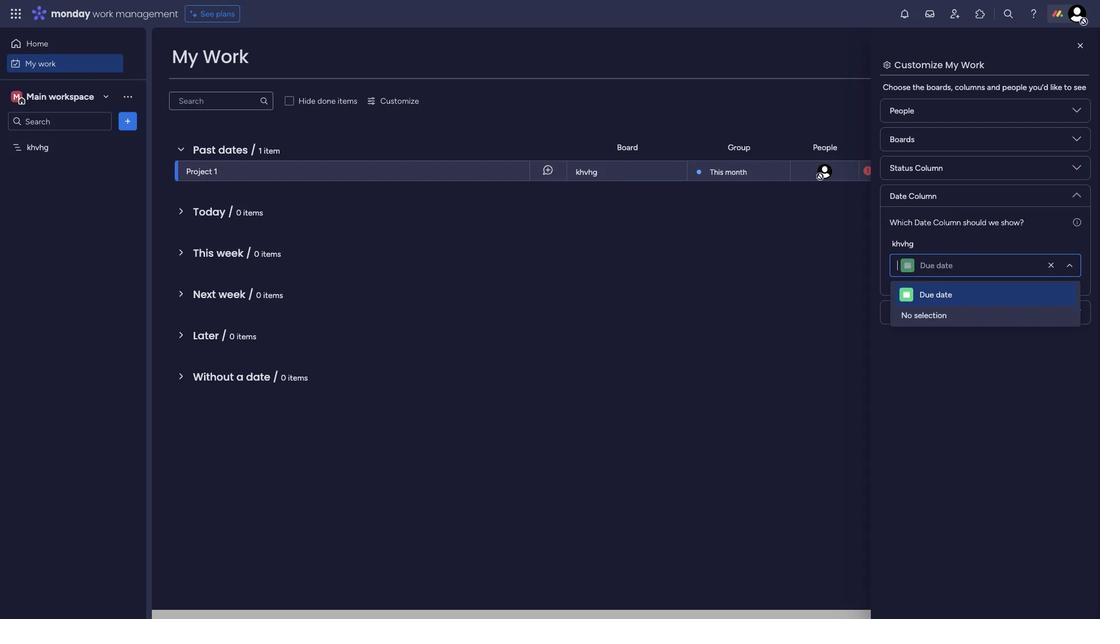 Task type: locate. For each thing, give the bounding box(es) containing it.
0 vertical spatial dapulse dropdown down arrow image
[[1073, 106, 1082, 119]]

my work
[[25, 58, 56, 68]]

date right a
[[246, 369, 270, 384]]

0 up next week / 0 items
[[254, 249, 259, 259]]

/ down this week / 0 items
[[248, 287, 254, 302]]

0 right 'today'
[[236, 208, 241, 217]]

date
[[892, 142, 909, 152], [890, 191, 907, 201], [915, 217, 932, 227]]

2 dapulse dropdown down arrow image from the top
[[1073, 135, 1082, 148]]

priority column
[[890, 308, 946, 317]]

1 vertical spatial week
[[219, 287, 246, 302]]

1 vertical spatial dapulse dropdown down arrow image
[[1073, 135, 1082, 148]]

column down 09:00
[[909, 191, 937, 201]]

plans
[[216, 9, 235, 19]]

0 horizontal spatial my
[[25, 58, 36, 68]]

due date up selection
[[920, 290, 953, 300]]

without
[[193, 369, 234, 384]]

2 horizontal spatial my
[[946, 58, 959, 71]]

main content
[[152, 28, 1101, 619]]

customize
[[895, 58, 943, 71], [381, 96, 419, 106]]

column left should
[[934, 217, 961, 227]]

khvhg for the khvhg "link"
[[576, 167, 598, 177]]

week
[[217, 246, 244, 260], [219, 287, 246, 302]]

week right "next"
[[219, 287, 246, 302]]

1 vertical spatial khvhg
[[576, 167, 598, 177]]

0 vertical spatial work
[[93, 7, 113, 20]]

1
[[259, 146, 262, 155], [214, 166, 217, 176]]

column right 15,
[[916, 163, 944, 173]]

people up gary orlando image on the top right of page
[[813, 142, 838, 152]]

0 horizontal spatial priority
[[890, 308, 916, 317]]

due date inside khvhg group
[[921, 261, 953, 270]]

monday
[[51, 7, 90, 20]]

date for date
[[892, 142, 909, 152]]

project
[[186, 166, 212, 176]]

board
[[617, 142, 638, 152]]

items inside next week / 0 items
[[263, 290, 283, 300]]

1 vertical spatial people
[[813, 142, 838, 152]]

1 horizontal spatial status
[[969, 142, 992, 152]]

main
[[26, 91, 46, 102]]

home
[[26, 39, 48, 48]]

which
[[890, 217, 913, 227]]

0 inside this week / 0 items
[[254, 249, 259, 259]]

/ right 'today'
[[228, 204, 234, 219]]

1 horizontal spatial 1
[[259, 146, 262, 155]]

0 vertical spatial date
[[892, 142, 909, 152]]

khvhg for khvhg group
[[893, 238, 914, 248]]

week for next
[[219, 287, 246, 302]]

0 vertical spatial customize
[[895, 58, 943, 71]]

1 vertical spatial date
[[936, 290, 953, 300]]

work inside button
[[38, 58, 56, 68]]

priority
[[1048, 142, 1073, 152], [890, 308, 916, 317]]

0 vertical spatial date
[[937, 261, 953, 270]]

no selection
[[902, 310, 947, 320]]

boards
[[890, 134, 915, 144]]

today / 0 items
[[193, 204, 263, 219]]

week down the today / 0 items
[[217, 246, 244, 260]]

1 horizontal spatial my
[[172, 44, 198, 69]]

home button
[[7, 34, 123, 53]]

my inside button
[[25, 58, 36, 68]]

0 vertical spatial people
[[890, 106, 915, 116]]

1 horizontal spatial customize
[[895, 58, 943, 71]]

to
[[1065, 82, 1072, 92]]

0 vertical spatial priority
[[1048, 142, 1073, 152]]

work down plans
[[203, 44, 249, 69]]

my down the home
[[25, 58, 36, 68]]

next
[[193, 287, 216, 302]]

/ right a
[[273, 369, 278, 384]]

0 vertical spatial week
[[217, 246, 244, 260]]

1 vertical spatial customize
[[381, 96, 419, 106]]

0 inside the today / 0 items
[[236, 208, 241, 217]]

0 vertical spatial 1
[[259, 146, 262, 155]]

due date
[[921, 261, 953, 270], [920, 290, 953, 300]]

help image
[[1028, 8, 1040, 19]]

1 left the item
[[259, 146, 262, 155]]

0 right a
[[281, 373, 286, 382]]

inbox image
[[925, 8, 936, 19]]

status for status
[[969, 142, 992, 152]]

2 horizontal spatial khvhg
[[893, 238, 914, 248]]

1 horizontal spatial this
[[710, 167, 724, 177]]

0 right later
[[230, 331, 235, 341]]

my work
[[172, 44, 249, 69]]

1 vertical spatial due
[[920, 290, 934, 300]]

status
[[969, 142, 992, 152], [890, 163, 914, 173]]

work down the home
[[38, 58, 56, 68]]

column
[[916, 163, 944, 173], [909, 191, 937, 201], [934, 217, 961, 227], [918, 308, 946, 317]]

1 right project
[[214, 166, 217, 176]]

past
[[193, 142, 216, 157]]

work for my
[[38, 58, 56, 68]]

date right 'which'
[[915, 217, 932, 227]]

0 horizontal spatial work
[[38, 58, 56, 68]]

/
[[251, 142, 256, 157], [228, 204, 234, 219], [246, 246, 252, 260], [248, 287, 254, 302], [222, 328, 227, 343], [273, 369, 278, 384]]

column right no
[[918, 308, 946, 317]]

0 horizontal spatial status
[[890, 163, 914, 173]]

dapulse dropdown down arrow image for which date column should we show?
[[1073, 186, 1082, 199]]

2 vertical spatial khvhg
[[893, 238, 914, 248]]

and
[[988, 82, 1001, 92]]

done
[[318, 96, 336, 106]]

0
[[236, 208, 241, 217], [254, 249, 259, 259], [256, 290, 261, 300], [230, 331, 235, 341], [281, 373, 286, 382]]

hide done items
[[299, 96, 358, 106]]

1 horizontal spatial khvhg
[[576, 167, 598, 177]]

dapulse dropdown down arrow image for priority column
[[1073, 308, 1082, 321]]

1 vertical spatial 1
[[214, 166, 217, 176]]

work right monday
[[93, 7, 113, 20]]

this month
[[710, 167, 747, 177]]

date up 15,
[[892, 142, 909, 152]]

this up "next"
[[193, 246, 214, 260]]

2 dapulse dropdown down arrow image from the top
[[1073, 308, 1082, 321]]

option
[[0, 137, 146, 139]]

this for week
[[193, 246, 214, 260]]

later
[[193, 328, 219, 343]]

see plans
[[200, 9, 235, 19]]

boards,
[[927, 82, 953, 92]]

people
[[1003, 82, 1028, 92]]

selection
[[915, 310, 947, 320]]

my down see plans button
[[172, 44, 198, 69]]

1 vertical spatial work
[[38, 58, 56, 68]]

0 vertical spatial this
[[710, 167, 724, 177]]

0 vertical spatial khvhg
[[27, 142, 49, 152]]

1 vertical spatial priority
[[890, 308, 916, 317]]

0 inside next week / 0 items
[[256, 290, 261, 300]]

None search field
[[169, 92, 273, 110]]

0 horizontal spatial this
[[193, 246, 214, 260]]

1 horizontal spatial priority
[[1048, 142, 1073, 152]]

work for monday
[[93, 7, 113, 20]]

see plans button
[[185, 5, 240, 22]]

people
[[890, 106, 915, 116], [813, 142, 838, 152]]

due
[[921, 261, 935, 270], [920, 290, 934, 300]]

work up columns
[[961, 58, 985, 71]]

my up boards,
[[946, 58, 959, 71]]

this
[[710, 167, 724, 177], [193, 246, 214, 260]]

3 dapulse dropdown down arrow image from the top
[[1073, 186, 1082, 199]]

none search field inside main content
[[169, 92, 273, 110]]

0 vertical spatial due date
[[921, 261, 953, 270]]

khvhg
[[27, 142, 49, 152], [576, 167, 598, 177], [893, 238, 914, 248]]

should
[[963, 217, 987, 227]]

work
[[93, 7, 113, 20], [38, 58, 56, 68]]

date up selection
[[936, 290, 953, 300]]

options image
[[122, 116, 134, 127]]

1 horizontal spatial people
[[890, 106, 915, 116]]

project 1
[[186, 166, 217, 176]]

item
[[264, 146, 280, 155]]

date down which date column should we show?
[[937, 261, 953, 270]]

today
[[193, 204, 226, 219]]

date
[[937, 261, 953, 270], [936, 290, 953, 300], [246, 369, 270, 384]]

khvhg inside "link"
[[576, 167, 598, 177]]

1 horizontal spatial work
[[93, 7, 113, 20]]

choose
[[883, 82, 911, 92]]

0 down this week / 0 items
[[256, 290, 261, 300]]

workspace options image
[[122, 91, 134, 102]]

date down 15,
[[890, 191, 907, 201]]

1 vertical spatial status
[[890, 163, 914, 173]]

nov 15, 09:00 am
[[879, 166, 939, 175]]

people down choose on the right top of the page
[[890, 106, 915, 116]]

2 vertical spatial dapulse dropdown down arrow image
[[1073, 186, 1082, 199]]

dapulse dropdown down arrow image
[[1073, 163, 1082, 176], [1073, 308, 1082, 321]]

items
[[338, 96, 358, 106], [243, 208, 263, 217], [261, 249, 281, 259], [263, 290, 283, 300], [237, 331, 257, 341], [288, 373, 308, 382]]

work
[[203, 44, 249, 69], [961, 58, 985, 71]]

hide
[[299, 96, 316, 106]]

1 dapulse dropdown down arrow image from the top
[[1073, 106, 1082, 119]]

0 vertical spatial dapulse dropdown down arrow image
[[1073, 163, 1082, 176]]

this left month
[[710, 167, 724, 177]]

0 horizontal spatial people
[[813, 142, 838, 152]]

0 vertical spatial status
[[969, 142, 992, 152]]

date inside khvhg group
[[937, 261, 953, 270]]

1 vertical spatial date
[[890, 191, 907, 201]]

my for my work
[[25, 58, 36, 68]]

due date down which date column should we show?
[[921, 261, 953, 270]]

status for status column
[[890, 163, 914, 173]]

dapulse dropdown down arrow image
[[1073, 106, 1082, 119], [1073, 135, 1082, 148], [1073, 186, 1082, 199]]

Filter dashboard by text search field
[[169, 92, 273, 110]]

customize inside customize button
[[381, 96, 419, 106]]

my
[[172, 44, 198, 69], [946, 58, 959, 71], [25, 58, 36, 68]]

date for date column
[[890, 191, 907, 201]]

1 dapulse dropdown down arrow image from the top
[[1073, 163, 1082, 176]]

0 vertical spatial due
[[921, 261, 935, 270]]

gary orlando image
[[1069, 5, 1087, 23]]

1 horizontal spatial work
[[961, 58, 985, 71]]

0 horizontal spatial khvhg
[[27, 142, 49, 152]]

khvhg inside group
[[893, 238, 914, 248]]

customize for customize my work
[[895, 58, 943, 71]]

my inside main content
[[946, 58, 959, 71]]

0 horizontal spatial customize
[[381, 96, 419, 106]]

1 vertical spatial dapulse dropdown down arrow image
[[1073, 308, 1082, 321]]

monday work management
[[51, 7, 178, 20]]

khvhg heading
[[893, 237, 914, 249]]

1 vertical spatial this
[[193, 246, 214, 260]]



Task type: describe. For each thing, give the bounding box(es) containing it.
items inside this week / 0 items
[[261, 249, 281, 259]]

customize my work
[[895, 58, 985, 71]]

status column
[[890, 163, 944, 173]]

v2 info image
[[1074, 216, 1082, 228]]

week for this
[[217, 246, 244, 260]]

column for status column
[[916, 163, 944, 173]]

/ left the item
[[251, 142, 256, 157]]

next week / 0 items
[[193, 287, 283, 302]]

workspace image
[[11, 90, 22, 103]]

items inside the later / 0 items
[[237, 331, 257, 341]]

later / 0 items
[[193, 328, 257, 343]]

dapulse dropdown down arrow image for boards
[[1073, 106, 1082, 119]]

this for month
[[710, 167, 724, 177]]

0 inside the later / 0 items
[[230, 331, 235, 341]]

dates
[[218, 142, 248, 157]]

1 vertical spatial due date
[[920, 290, 953, 300]]

1 inside past dates / 1 item
[[259, 146, 262, 155]]

2 vertical spatial date
[[915, 217, 932, 227]]

Search in workspace field
[[24, 115, 96, 128]]

am
[[928, 166, 939, 175]]

the
[[913, 82, 925, 92]]

apps image
[[975, 8, 987, 19]]

which date column should we show?
[[890, 217, 1024, 227]]

a
[[237, 369, 244, 384]]

khvhg link
[[574, 161, 680, 182]]

work inside main content
[[961, 58, 985, 71]]

search everything image
[[1003, 8, 1015, 19]]

/ right later
[[222, 328, 227, 343]]

0 horizontal spatial work
[[203, 44, 249, 69]]

15,
[[895, 166, 904, 175]]

columns
[[955, 82, 986, 92]]

this week / 0 items
[[193, 246, 281, 260]]

column for date column
[[909, 191, 937, 201]]

/ up next week / 0 items
[[246, 246, 252, 260]]

dapulse dropdown down arrow image for status column
[[1073, 163, 1082, 176]]

m
[[13, 92, 20, 101]]

main workspace
[[26, 91, 94, 102]]

select product image
[[10, 8, 22, 19]]

09:00
[[905, 166, 926, 175]]

my for my work
[[172, 44, 198, 69]]

priority for priority column
[[890, 308, 916, 317]]

show?
[[1002, 217, 1024, 227]]

gary orlando image
[[817, 163, 834, 180]]

khvhg group
[[890, 237, 1082, 277]]

khvhg list box
[[0, 135, 146, 312]]

without a date / 0 items
[[193, 369, 308, 384]]

management
[[116, 7, 178, 20]]

like
[[1051, 82, 1063, 92]]

you'd
[[1029, 82, 1049, 92]]

v2 overdue deadline image
[[864, 165, 873, 176]]

customize for customize
[[381, 96, 419, 106]]

invite members image
[[950, 8, 961, 19]]

priority for priority
[[1048, 142, 1073, 152]]

group
[[728, 142, 751, 152]]

see
[[200, 9, 214, 19]]

0 horizontal spatial 1
[[214, 166, 217, 176]]

workspace selection element
[[11, 90, 96, 105]]

workspace
[[49, 91, 94, 102]]

choose the boards, columns and people you'd like to see
[[883, 82, 1087, 92]]

items inside the today / 0 items
[[243, 208, 263, 217]]

due inside khvhg group
[[921, 261, 935, 270]]

no
[[902, 310, 913, 320]]

main content containing past dates /
[[152, 28, 1101, 619]]

0 inside without a date / 0 items
[[281, 373, 286, 382]]

past dates / 1 item
[[193, 142, 280, 157]]

we
[[989, 217, 1000, 227]]

khvhg inside list box
[[27, 142, 49, 152]]

items inside without a date / 0 items
[[288, 373, 308, 382]]

see
[[1074, 82, 1087, 92]]

month
[[726, 167, 747, 177]]

search image
[[260, 96, 269, 105]]

notifications image
[[899, 8, 911, 19]]

customize button
[[362, 92, 424, 110]]

column for priority column
[[918, 308, 946, 317]]

2 vertical spatial date
[[246, 369, 270, 384]]

my work button
[[7, 54, 123, 73]]

date column
[[890, 191, 937, 201]]

nov
[[879, 166, 893, 175]]



Task type: vqa. For each thing, say whether or not it's contained in the screenshot.
khvhg to the middle
yes



